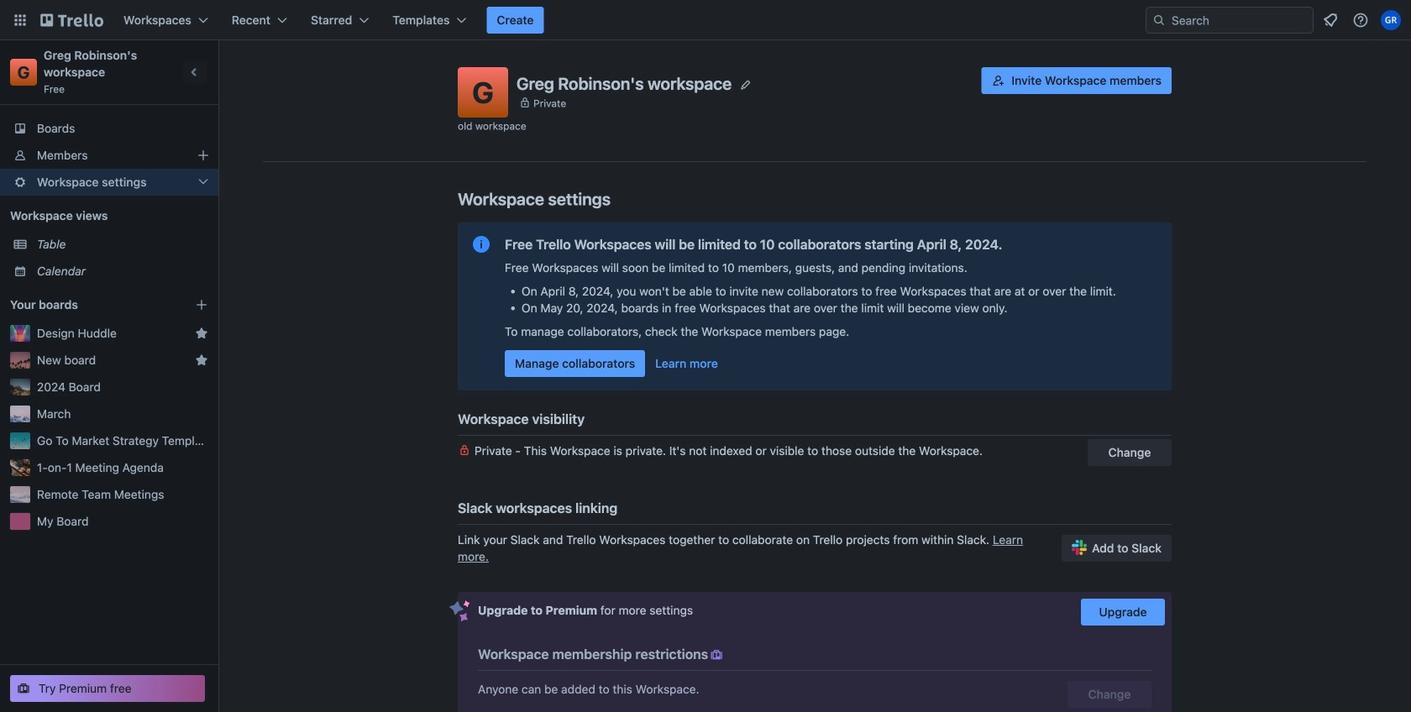 Task type: locate. For each thing, give the bounding box(es) containing it.
starred icon image
[[195, 327, 208, 340], [195, 354, 208, 367]]

your boards with 8 items element
[[10, 295, 170, 315]]

2 starred icon image from the top
[[195, 354, 208, 367]]

1 vertical spatial starred icon image
[[195, 354, 208, 367]]

workspace navigation collapse icon image
[[183, 60, 207, 84]]

1 starred icon image from the top
[[195, 327, 208, 340]]

0 vertical spatial starred icon image
[[195, 327, 208, 340]]

add board image
[[195, 298, 208, 312]]

sm image
[[708, 647, 725, 664]]

back to home image
[[40, 7, 103, 34]]



Task type: vqa. For each thing, say whether or not it's contained in the screenshot.
Starred Icon
yes



Task type: describe. For each thing, give the bounding box(es) containing it.
greg robinson (gregrobinson96) image
[[1381, 10, 1401, 30]]

sparkle image
[[449, 601, 470, 623]]

search image
[[1153, 13, 1166, 27]]

primary element
[[0, 0, 1411, 40]]

open information menu image
[[1353, 12, 1369, 29]]

Search field
[[1166, 8, 1313, 32]]

0 notifications image
[[1321, 10, 1341, 30]]



